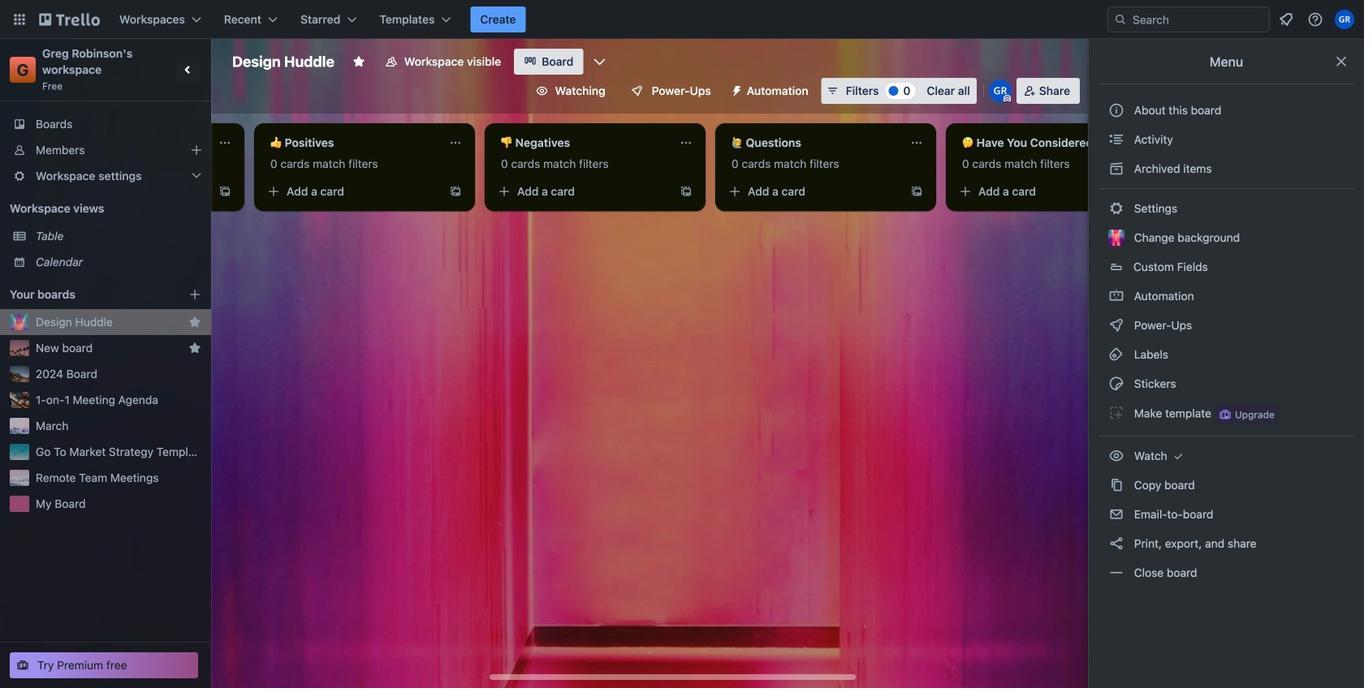 Task type: locate. For each thing, give the bounding box(es) containing it.
0 vertical spatial starred icon image
[[188, 316, 201, 329]]

create from template… image
[[218, 185, 231, 198], [910, 185, 923, 198]]

greg robinson (gregrobinson96) image
[[1335, 10, 1355, 29], [989, 80, 1012, 102]]

Search field
[[1127, 8, 1269, 31]]

1 horizontal spatial create from template… image
[[910, 185, 923, 198]]

0 horizontal spatial create from template… image
[[449, 185, 462, 198]]

0 horizontal spatial greg robinson (gregrobinson96) image
[[989, 80, 1012, 102]]

1 vertical spatial starred icon image
[[188, 342, 201, 355]]

1 horizontal spatial greg robinson (gregrobinson96) image
[[1335, 10, 1355, 29]]

primary element
[[0, 0, 1364, 39]]

1 create from template… image from the left
[[449, 185, 462, 198]]

0 vertical spatial greg robinson (gregrobinson96) image
[[1335, 10, 1355, 29]]

0 horizontal spatial create from template… image
[[218, 185, 231, 198]]

2 create from template… image from the left
[[910, 185, 923, 198]]

customize views image
[[591, 54, 608, 70]]

1 starred icon image from the top
[[188, 316, 201, 329]]

None text field
[[30, 130, 212, 156], [261, 130, 443, 156], [30, 130, 212, 156], [261, 130, 443, 156]]

sm image
[[724, 78, 747, 101], [1108, 132, 1125, 148], [1108, 161, 1125, 177], [1108, 201, 1125, 217], [1108, 288, 1125, 305], [1108, 347, 1125, 363], [1108, 376, 1125, 392], [1108, 405, 1125, 421], [1108, 477, 1125, 494], [1108, 507, 1125, 523]]

workspace navigation collapse icon image
[[177, 58, 200, 81]]

1 vertical spatial greg robinson (gregrobinson96) image
[[989, 80, 1012, 102]]

None text field
[[491, 130, 673, 156], [722, 130, 904, 156], [953, 130, 1134, 156], [491, 130, 673, 156], [722, 130, 904, 156], [953, 130, 1134, 156]]

1 horizontal spatial create from template… image
[[680, 185, 693, 198]]

create from template… image
[[449, 185, 462, 198], [680, 185, 693, 198]]

starred icon image
[[188, 316, 201, 329], [188, 342, 201, 355]]

Board name text field
[[224, 49, 343, 75]]

open information menu image
[[1307, 11, 1324, 28]]

sm image
[[1108, 318, 1125, 334], [1108, 448, 1125, 464], [1171, 448, 1187, 464], [1108, 536, 1125, 552], [1108, 565, 1125, 581]]



Task type: describe. For each thing, give the bounding box(es) containing it.
this member is an admin of this board. image
[[1004, 95, 1011, 102]]

search image
[[1114, 13, 1127, 26]]

greg robinson (gregrobinson96) image inside primary element
[[1335, 10, 1355, 29]]

add board image
[[188, 288, 201, 301]]

0 notifications image
[[1277, 10, 1296, 29]]

your boards with 8 items element
[[10, 285, 164, 305]]

back to home image
[[39, 6, 100, 32]]

2 starred icon image from the top
[[188, 342, 201, 355]]

1 create from template… image from the left
[[218, 185, 231, 198]]

2 create from template… image from the left
[[680, 185, 693, 198]]

star or unstar board image
[[352, 55, 365, 68]]



Task type: vqa. For each thing, say whether or not it's contained in the screenshot.
Add board image
yes



